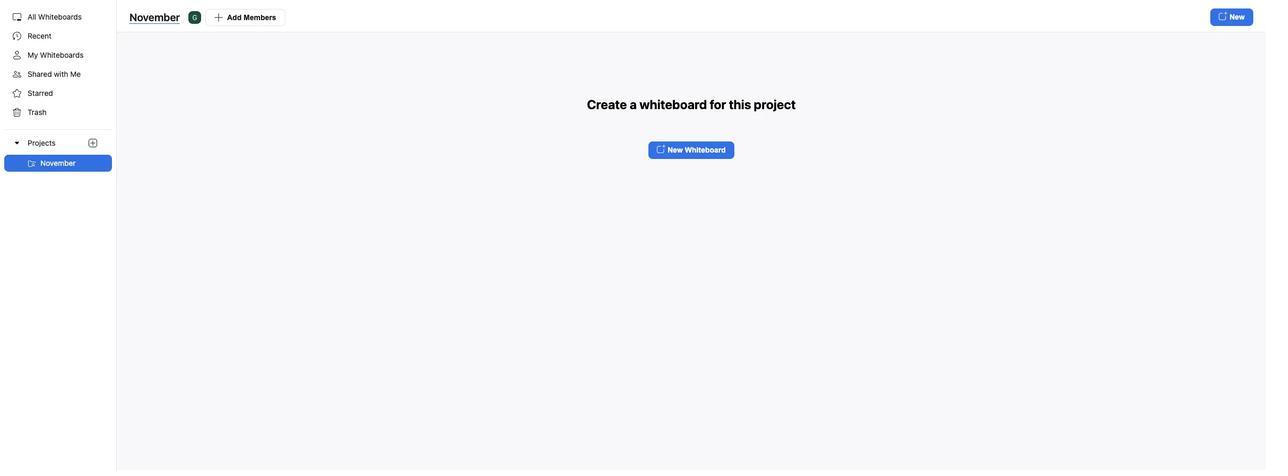 Task type: vqa. For each thing, say whether or not it's contained in the screenshot.
Avatar
no



Task type: describe. For each thing, give the bounding box(es) containing it.
this
[[729, 97, 751, 112]]

my
[[28, 50, 38, 59]]

menu item containing projects
[[0, 129, 116, 172]]

project owner: greg robinson image
[[188, 11, 201, 24]]

november menu
[[0, 155, 116, 172]]

all whiteboards
[[28, 12, 82, 21]]

starred
[[28, 89, 53, 98]]

recent menu item
[[4, 28, 112, 45]]

november menu item
[[4, 155, 112, 172]]

whiteboard
[[639, 97, 707, 112]]

november application
[[129, 8, 1253, 26]]

new whiteboard
[[668, 146, 726, 154]]

whiteboards for my whiteboards
[[40, 50, 84, 59]]

trash
[[28, 108, 47, 117]]

projects
[[28, 139, 56, 148]]

november image
[[28, 160, 36, 168]]

create a whiteboard for this project
[[587, 97, 796, 112]]

shared with me menu item
[[4, 66, 112, 83]]

add members application
[[188, 9, 285, 26]]

new for new
[[1230, 13, 1245, 21]]

starred menu item
[[4, 85, 112, 102]]



Task type: locate. For each thing, give the bounding box(es) containing it.
1 vertical spatial whiteboards
[[40, 50, 84, 59]]

project
[[754, 97, 796, 112]]

with
[[54, 70, 68, 79]]

1 horizontal spatial new
[[1230, 13, 1245, 21]]

all
[[28, 12, 36, 21]]

trash menu item
[[4, 104, 112, 121]]

1 vertical spatial november
[[40, 159, 76, 168]]

november
[[129, 11, 180, 23], [40, 159, 76, 168]]

november left the project owner: greg robinson "image"
[[129, 11, 180, 23]]

menu bar containing all whiteboards
[[0, 0, 117, 471]]

a
[[630, 97, 637, 112]]

shared
[[28, 70, 52, 79]]

whiteboards up with
[[40, 50, 84, 59]]

menu item
[[0, 129, 116, 172]]

0 horizontal spatial new
[[668, 146, 683, 154]]

1 vertical spatial new
[[668, 146, 683, 154]]

new for new whiteboard
[[668, 146, 683, 154]]

0 vertical spatial november
[[129, 11, 180, 23]]

0 horizontal spatial november
[[40, 159, 76, 168]]

for
[[710, 97, 726, 112]]

whiteboards
[[38, 12, 82, 21], [40, 50, 84, 59]]

all whiteboards menu item
[[4, 8, 112, 25]]

1 horizontal spatial november
[[129, 11, 180, 23]]

recent
[[28, 31, 52, 40]]

menu bar
[[0, 0, 117, 471]]

0 vertical spatial whiteboards
[[38, 12, 82, 21]]

my whiteboards
[[28, 50, 84, 59]]

create
[[587, 97, 627, 112]]

me
[[70, 70, 81, 79]]

new whiteboard button
[[649, 141, 734, 159]]

november inside november application
[[129, 11, 180, 23]]

november inside november menu item
[[40, 159, 76, 168]]

members
[[244, 13, 276, 21]]

new button
[[1210, 8, 1253, 26]]

whiteboards up recent menu item
[[38, 12, 82, 21]]

my whiteboards menu item
[[4, 47, 112, 64]]

shared with me
[[28, 70, 81, 79]]

add
[[227, 13, 242, 21]]

whiteboard
[[685, 146, 726, 154]]

new
[[1230, 13, 1245, 21], [668, 146, 683, 154]]

0 vertical spatial new
[[1230, 13, 1245, 21]]

add members
[[227, 13, 276, 21]]

whiteboards for all whiteboards
[[38, 12, 82, 21]]

new inside november application
[[1230, 13, 1245, 21]]

november down projects
[[40, 159, 76, 168]]

add members button
[[205, 9, 285, 26]]



